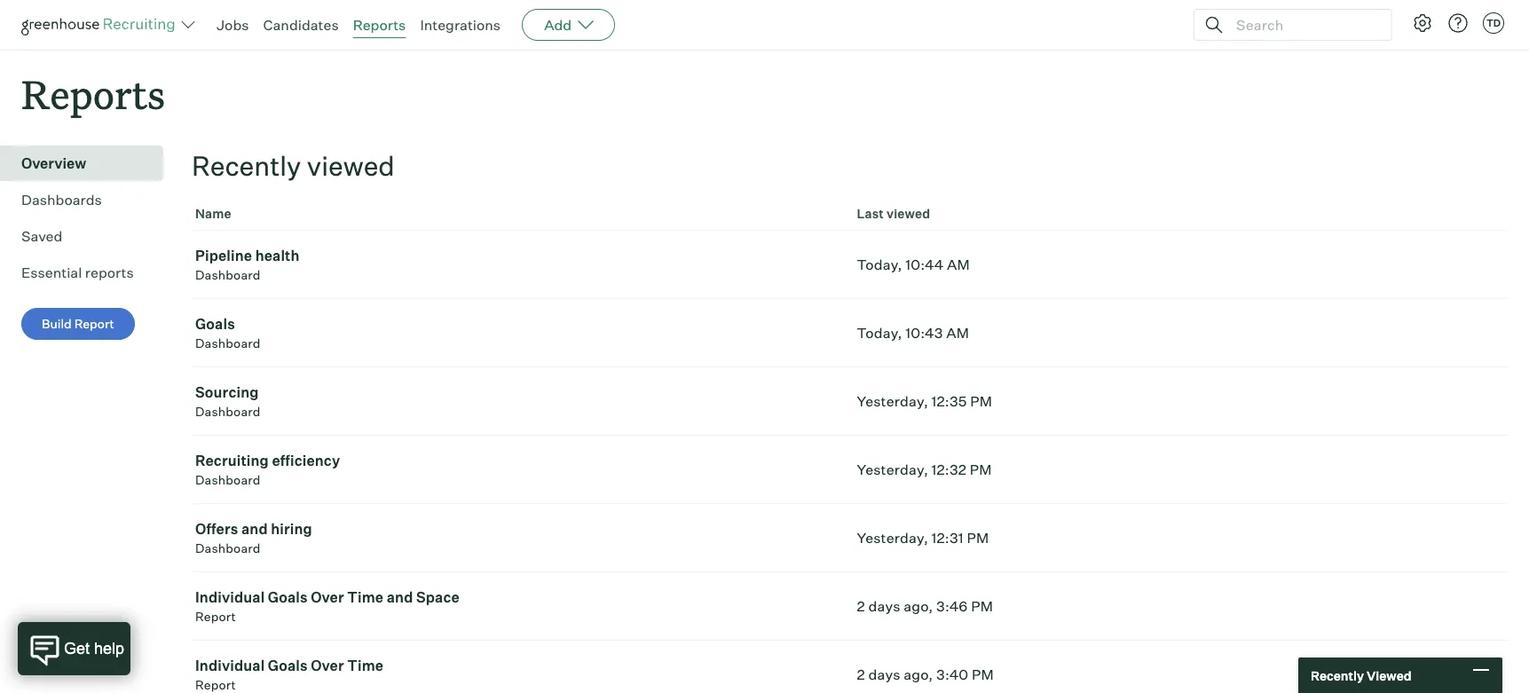 Task type: vqa. For each thing, say whether or not it's contained in the screenshot.
the Recruiting
yes



Task type: describe. For each thing, give the bounding box(es) containing it.
recently viewed
[[192, 149, 395, 182]]

goals inside goals dashboard
[[195, 315, 235, 333]]

saved
[[21, 227, 62, 245]]

today, 10:44 am
[[857, 256, 970, 274]]

am for today, 10:44 am
[[947, 256, 970, 274]]

reports link
[[353, 16, 406, 34]]

sourcing
[[195, 384, 259, 401]]

build report button
[[21, 308, 135, 340]]

yesterday, for yesterday, 12:31 pm
[[857, 529, 929, 547]]

0 horizontal spatial reports
[[21, 67, 165, 120]]

3:46
[[937, 598, 968, 615]]

2 for 2 days ago, 3:40 pm
[[857, 666, 865, 684]]

viewed for last viewed
[[887, 206, 931, 221]]

dashboard inside offers and hiring dashboard
[[195, 541, 261, 556]]

essential
[[21, 264, 82, 282]]

12:32
[[932, 461, 967, 479]]

2 days ago, 3:46 pm
[[857, 598, 993, 615]]

greenhouse recruiting image
[[21, 14, 181, 36]]

over for report
[[311, 657, 344, 675]]

yesterday, for yesterday, 12:32 pm
[[857, 461, 929, 479]]

last viewed
[[857, 206, 931, 221]]

yesterday, 12:32 pm
[[857, 461, 992, 479]]

and inside individual goals over time and space report
[[387, 589, 413, 607]]

td
[[1487, 17, 1501, 29]]

overview link
[[21, 153, 156, 174]]

am for today, 10:43 am
[[946, 324, 969, 342]]

individual for individual goals over time and space
[[195, 589, 265, 607]]

pm for yesterday, 12:32 pm
[[970, 461, 992, 479]]

build report
[[42, 316, 114, 331]]

build
[[42, 316, 72, 331]]

essential reports link
[[21, 262, 156, 283]]

pm for yesterday, 12:31 pm
[[967, 529, 989, 547]]

candidates link
[[263, 16, 339, 34]]

integrations link
[[420, 16, 501, 34]]

add
[[544, 16, 572, 34]]

report inside button
[[74, 316, 114, 331]]

individual for individual goals over time
[[195, 657, 265, 675]]

today, for today, 10:43 am
[[857, 324, 902, 342]]

saved link
[[21, 226, 156, 247]]

viewed for recently viewed
[[307, 149, 395, 182]]

12:35
[[932, 393, 967, 410]]

viewed
[[1367, 668, 1412, 683]]

pm right 3:40
[[972, 666, 994, 684]]

12:31
[[932, 529, 964, 547]]

yesterday, for yesterday, 12:35 pm
[[857, 393, 929, 410]]

name
[[195, 206, 232, 221]]

overview
[[21, 155, 86, 172]]

2 dashboard from the top
[[195, 336, 261, 351]]

recruiting
[[195, 452, 269, 470]]

pm right 3:46
[[971, 598, 993, 615]]

days for 2 days ago, 3:40 pm
[[869, 666, 901, 684]]

pipeline health dashboard
[[195, 247, 300, 282]]



Task type: locate. For each thing, give the bounding box(es) containing it.
and
[[241, 520, 268, 538], [387, 589, 413, 607]]

0 vertical spatial report
[[74, 316, 114, 331]]

1 vertical spatial 2
[[857, 666, 865, 684]]

ago, left 3:46
[[904, 598, 933, 615]]

dashboards link
[[21, 189, 156, 211]]

0 horizontal spatial viewed
[[307, 149, 395, 182]]

individual goals over time and space report
[[195, 589, 460, 624]]

2 2 from the top
[[857, 666, 865, 684]]

1 ago, from the top
[[904, 598, 933, 615]]

1 vertical spatial today,
[[857, 324, 902, 342]]

1 vertical spatial time
[[347, 657, 384, 675]]

2 days from the top
[[869, 666, 901, 684]]

goals inside individual goals over time report
[[268, 657, 308, 675]]

1 vertical spatial days
[[869, 666, 901, 684]]

goals for individual goals over time and space
[[268, 589, 308, 607]]

yesterday, left 12:31
[[857, 529, 929, 547]]

1 vertical spatial and
[[387, 589, 413, 607]]

1 vertical spatial am
[[946, 324, 969, 342]]

0 vertical spatial recently
[[192, 149, 301, 182]]

candidates
[[263, 16, 339, 34]]

pm for yesterday, 12:35 pm
[[971, 393, 993, 410]]

pm
[[971, 393, 993, 410], [970, 461, 992, 479], [967, 529, 989, 547], [971, 598, 993, 615], [972, 666, 994, 684]]

integrations
[[420, 16, 501, 34]]

10:44
[[906, 256, 944, 274]]

time for individual goals over time and space
[[347, 589, 384, 607]]

today, 10:43 am
[[857, 324, 969, 342]]

0 vertical spatial goals
[[195, 315, 235, 333]]

0 vertical spatial days
[[869, 598, 901, 615]]

am right 10:43
[[946, 324, 969, 342]]

2 days ago, 3:40 pm
[[857, 666, 994, 684]]

report inside individual goals over time report
[[195, 678, 236, 693]]

offers
[[195, 520, 238, 538]]

1 vertical spatial viewed
[[887, 206, 931, 221]]

1 vertical spatial reports
[[21, 67, 165, 120]]

0 vertical spatial and
[[241, 520, 268, 538]]

yesterday, 12:35 pm
[[857, 393, 993, 410]]

3:40
[[937, 666, 969, 684]]

over down individual goals over time and space report
[[311, 657, 344, 675]]

yesterday, left 12:35
[[857, 393, 929, 410]]

individual goals over time report
[[195, 657, 384, 693]]

time left space
[[347, 589, 384, 607]]

goals down hiring
[[268, 589, 308, 607]]

ago,
[[904, 598, 933, 615], [904, 666, 933, 684]]

1 over from the top
[[311, 589, 344, 607]]

time inside individual goals over time and space report
[[347, 589, 384, 607]]

1 horizontal spatial recently
[[1311, 668, 1364, 683]]

pm right 12:31
[[967, 529, 989, 547]]

over for and
[[311, 589, 344, 607]]

yesterday, left 12:32
[[857, 461, 929, 479]]

pm right 12:35
[[971, 393, 993, 410]]

viewed
[[307, 149, 395, 182], [887, 206, 931, 221]]

recently
[[192, 149, 301, 182], [1311, 668, 1364, 683]]

report
[[74, 316, 114, 331], [195, 609, 236, 624], [195, 678, 236, 693]]

time
[[347, 589, 384, 607], [347, 657, 384, 675]]

2 vertical spatial goals
[[268, 657, 308, 675]]

1 vertical spatial recently
[[1311, 668, 1364, 683]]

time for individual goals over time
[[347, 657, 384, 675]]

am right the 10:44
[[947, 256, 970, 274]]

1 individual from the top
[[195, 589, 265, 607]]

over inside individual goals over time report
[[311, 657, 344, 675]]

Search text field
[[1232, 12, 1376, 38]]

jobs
[[217, 16, 249, 34]]

0 horizontal spatial recently
[[192, 149, 301, 182]]

recently left viewed
[[1311, 668, 1364, 683]]

goals inside individual goals over time and space report
[[268, 589, 308, 607]]

goals down pipeline health dashboard
[[195, 315, 235, 333]]

time inside individual goals over time report
[[347, 657, 384, 675]]

dashboards
[[21, 191, 102, 209]]

5 dashboard from the top
[[195, 541, 261, 556]]

goals dashboard
[[195, 315, 261, 351]]

over inside individual goals over time and space report
[[311, 589, 344, 607]]

2 today, from the top
[[857, 324, 902, 342]]

recently viewed
[[1311, 668, 1412, 683]]

1 today, from the top
[[857, 256, 902, 274]]

1 time from the top
[[347, 589, 384, 607]]

reports right candidates
[[353, 16, 406, 34]]

individual inside individual goals over time report
[[195, 657, 265, 675]]

goals down individual goals over time and space report
[[268, 657, 308, 675]]

0 vertical spatial reports
[[353, 16, 406, 34]]

dashboard down sourcing
[[195, 404, 261, 419]]

0 horizontal spatial and
[[241, 520, 268, 538]]

configure image
[[1412, 12, 1434, 34]]

0 vertical spatial over
[[311, 589, 344, 607]]

0 vertical spatial ago,
[[904, 598, 933, 615]]

0 vertical spatial yesterday,
[[857, 393, 929, 410]]

2 over from the top
[[311, 657, 344, 675]]

2 time from the top
[[347, 657, 384, 675]]

over down hiring
[[311, 589, 344, 607]]

reports
[[85, 264, 134, 282]]

reports
[[353, 16, 406, 34], [21, 67, 165, 120]]

jobs link
[[217, 16, 249, 34]]

today, left 10:43
[[857, 324, 902, 342]]

space
[[416, 589, 460, 607]]

2 for 2 days ago, 3:46 pm
[[857, 598, 865, 615]]

0 vertical spatial individual
[[195, 589, 265, 607]]

1 vertical spatial ago,
[[904, 666, 933, 684]]

am
[[947, 256, 970, 274], [946, 324, 969, 342]]

health
[[255, 247, 300, 265]]

1 horizontal spatial viewed
[[887, 206, 931, 221]]

1 yesterday, from the top
[[857, 393, 929, 410]]

individual
[[195, 589, 265, 607], [195, 657, 265, 675]]

0 vertical spatial viewed
[[307, 149, 395, 182]]

goals for individual goals over time
[[268, 657, 308, 675]]

last
[[857, 206, 884, 221]]

reports down "greenhouse recruiting" image
[[21, 67, 165, 120]]

2 vertical spatial yesterday,
[[857, 529, 929, 547]]

1 vertical spatial yesterday,
[[857, 461, 929, 479]]

days for 2 days ago, 3:46 pm
[[869, 598, 901, 615]]

time down individual goals over time and space report
[[347, 657, 384, 675]]

recently for recently viewed
[[192, 149, 301, 182]]

3 yesterday, from the top
[[857, 529, 929, 547]]

dashboard down "recruiting"
[[195, 472, 261, 488]]

and left space
[[387, 589, 413, 607]]

1 2 from the top
[[857, 598, 865, 615]]

recently for recently viewed
[[1311, 668, 1364, 683]]

essential reports
[[21, 264, 134, 282]]

days left 3:46
[[869, 598, 901, 615]]

days
[[869, 598, 901, 615], [869, 666, 901, 684]]

2 individual from the top
[[195, 657, 265, 675]]

ago, for 3:46
[[904, 598, 933, 615]]

efficiency
[[272, 452, 340, 470]]

2
[[857, 598, 865, 615], [857, 666, 865, 684]]

1 vertical spatial over
[[311, 657, 344, 675]]

yesterday, 12:31 pm
[[857, 529, 989, 547]]

today, for today, 10:44 am
[[857, 256, 902, 274]]

individual inside individual goals over time and space report
[[195, 589, 265, 607]]

1 dashboard from the top
[[195, 267, 261, 282]]

0 vertical spatial 2
[[857, 598, 865, 615]]

td button
[[1483, 12, 1505, 34]]

10:43
[[906, 324, 943, 342]]

over
[[311, 589, 344, 607], [311, 657, 344, 675]]

1 horizontal spatial reports
[[353, 16, 406, 34]]

yesterday,
[[857, 393, 929, 410], [857, 461, 929, 479], [857, 529, 929, 547]]

2 yesterday, from the top
[[857, 461, 929, 479]]

recently up 'name'
[[192, 149, 301, 182]]

pipeline
[[195, 247, 252, 265]]

1 vertical spatial individual
[[195, 657, 265, 675]]

report inside individual goals over time and space report
[[195, 609, 236, 624]]

days left 3:40
[[869, 666, 901, 684]]

dashboard down offers
[[195, 541, 261, 556]]

pm right 12:32
[[970, 461, 992, 479]]

dashboard up sourcing
[[195, 336, 261, 351]]

offers and hiring dashboard
[[195, 520, 312, 556]]

sourcing dashboard
[[195, 384, 261, 419]]

td button
[[1480, 9, 1508, 37]]

4 dashboard from the top
[[195, 472, 261, 488]]

and left hiring
[[241, 520, 268, 538]]

dashboard inside pipeline health dashboard
[[195, 267, 261, 282]]

and inside offers and hiring dashboard
[[241, 520, 268, 538]]

goals
[[195, 315, 235, 333], [268, 589, 308, 607], [268, 657, 308, 675]]

ago, for 3:40
[[904, 666, 933, 684]]

1 days from the top
[[869, 598, 901, 615]]

add button
[[522, 9, 615, 41]]

0 vertical spatial today,
[[857, 256, 902, 274]]

3 dashboard from the top
[[195, 404, 261, 419]]

dashboard
[[195, 267, 261, 282], [195, 336, 261, 351], [195, 404, 261, 419], [195, 472, 261, 488], [195, 541, 261, 556]]

hiring
[[271, 520, 312, 538]]

recruiting efficiency dashboard
[[195, 452, 340, 488]]

0 vertical spatial time
[[347, 589, 384, 607]]

1 horizontal spatial and
[[387, 589, 413, 607]]

1 vertical spatial goals
[[268, 589, 308, 607]]

dashboard inside recruiting efficiency dashboard
[[195, 472, 261, 488]]

ago, left 3:40
[[904, 666, 933, 684]]

today,
[[857, 256, 902, 274], [857, 324, 902, 342]]

0 vertical spatial am
[[947, 256, 970, 274]]

1 vertical spatial report
[[195, 609, 236, 624]]

today, left the 10:44
[[857, 256, 902, 274]]

2 ago, from the top
[[904, 666, 933, 684]]

2 vertical spatial report
[[195, 678, 236, 693]]

dashboard down pipeline
[[195, 267, 261, 282]]



